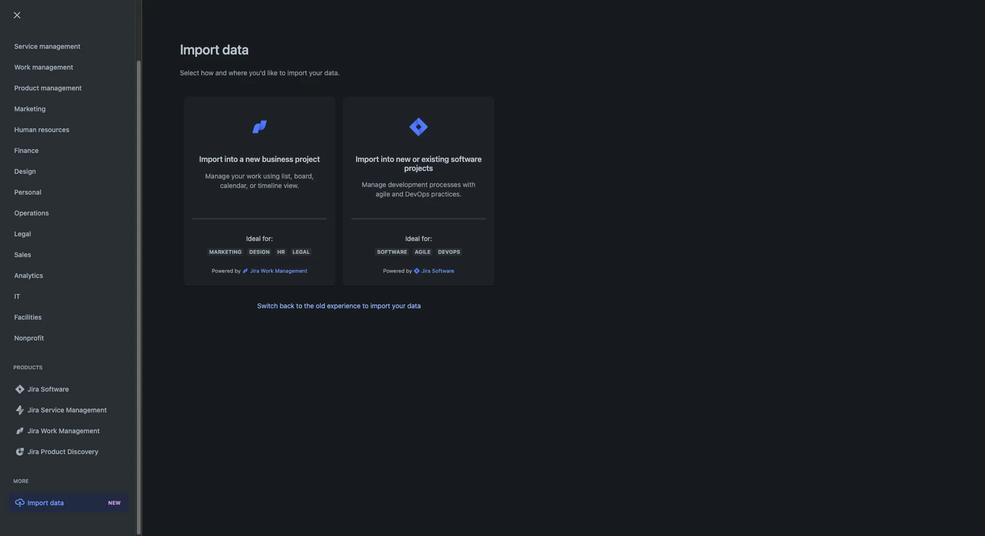 Task type: vqa. For each thing, say whether or not it's contained in the screenshot.
right changes
no



Task type: describe. For each thing, give the bounding box(es) containing it.
jira product discovery
[[27, 448, 98, 456]]

recommended
[[40, 75, 93, 84]]

work inside button
[[14, 63, 31, 71]]

existing
[[422, 155, 449, 163]]

go-to-market
[[207, 152, 245, 159]]

using
[[263, 172, 280, 180]]

templates
[[95, 75, 130, 84]]

data.
[[325, 69, 340, 77]]

back to projects image
[[11, 9, 23, 21]]

jira software inside button
[[27, 385, 69, 393]]

new inside import into new or existing software projects
[[396, 155, 411, 163]]

work
[[247, 172, 262, 180]]

key
[[258, 236, 270, 244]]

team-managed business for star gifting suite image
[[372, 255, 449, 263]]

previous image
[[21, 308, 32, 319]]

for: for existing
[[422, 235, 432, 243]]

management for content management
[[380, 152, 416, 159]]

select
[[180, 69, 199, 77]]

1 vertical spatial design
[[249, 249, 270, 255]]

work inside button
[[41, 427, 57, 435]]

1 button
[[34, 306, 49, 321]]

go-
[[207, 152, 217, 159]]

product management
[[14, 84, 82, 92]]

software
[[451, 155, 482, 163]]

service inside button
[[14, 42, 38, 50]]

1 horizontal spatial data
[[222, 41, 249, 57]]

ideal for or
[[405, 235, 420, 243]]

campaign
[[292, 148, 320, 155]]

event planning
[[445, 152, 487, 159]]

import into a new business project
[[199, 155, 320, 163]]

analytics
[[14, 271, 43, 280]]

projects
[[19, 39, 59, 52]]

into for a
[[225, 155, 238, 163]]

project management
[[117, 152, 175, 159]]

calendar,
[[220, 181, 248, 189]]

management inside jira work management button
[[59, 427, 100, 435]]

campaign management
[[288, 148, 324, 163]]

business for star gifting suite image
[[422, 255, 449, 263]]

it button
[[9, 287, 128, 306]]

software inside jira software button
[[41, 385, 69, 393]]

operations
[[14, 209, 49, 217]]

1 horizontal spatial product
[[41, 448, 66, 456]]

to-
[[217, 152, 225, 159]]

software inside jira software link
[[432, 268, 454, 274]]

work management button
[[9, 58, 128, 77]]

switch
[[257, 302, 278, 310]]

market
[[225, 152, 245, 159]]

powered for import into a new business project
[[212, 268, 233, 274]]

import into new or existing software projects
[[356, 155, 482, 172]]

software inside software development button
[[14, 21, 42, 29]]

import up how
[[180, 41, 220, 57]]

service management button
[[9, 37, 128, 56]]

management for product management
[[41, 84, 82, 92]]

software development button
[[9, 16, 128, 35]]

back
[[280, 302, 295, 310]]

content
[[356, 152, 378, 159]]

import for import data icon
[[27, 499, 48, 507]]

powered by for new
[[383, 268, 412, 274]]

by for new
[[406, 268, 412, 274]]

for
[[132, 75, 142, 84]]

jira software image inside button
[[14, 384, 26, 395]]

2 horizontal spatial jira work management
[[250, 268, 307, 274]]

primary element
[[6, 0, 805, 26]]

1 horizontal spatial jira software
[[422, 268, 454, 274]]

content management button
[[348, 95, 424, 176]]

yours
[[182, 75, 201, 84]]

0 horizontal spatial like
[[168, 75, 180, 84]]

jira work management inside button
[[27, 427, 100, 435]]

nonprofit
[[14, 334, 44, 342]]

design inside button
[[14, 167, 36, 175]]

team- for star gifting suite image
[[372, 255, 391, 263]]

finance button
[[9, 141, 128, 160]]

development for software
[[44, 21, 85, 29]]

0 horizontal spatial import data
[[27, 499, 64, 507]]

jira software link
[[422, 264, 454, 279]]

star social media launch image
[[27, 276, 38, 288]]

the
[[304, 302, 314, 310]]

list,
[[282, 172, 292, 180]]

legal button
[[9, 225, 128, 244]]

import for like
[[287, 69, 307, 77]]

key button
[[254, 234, 281, 245]]

personal
[[14, 188, 41, 196]]

jira service management button
[[9, 401, 128, 420]]

content management
[[356, 152, 416, 159]]

1 new from the left
[[246, 155, 260, 163]]

software left agile
[[377, 249, 407, 255]]

new
[[108, 500, 121, 506]]

gs
[[258, 255, 267, 263]]

more
[[13, 478, 29, 484]]

your inside manage your work using list, board, calendar, or timeline view.
[[232, 172, 245, 180]]

star gifting suite image
[[27, 254, 38, 265]]

project
[[117, 152, 137, 159]]

facilities button
[[9, 308, 128, 327]]

devops
[[405, 190, 430, 198]]

0 vertical spatial import data
[[180, 41, 249, 57]]

software development
[[14, 21, 85, 29]]

processes
[[430, 181, 461, 189]]

1 horizontal spatial marketing
[[209, 249, 242, 255]]

into for new
[[381, 155, 394, 163]]

recommended templates for teams like yours
[[40, 75, 201, 84]]

service inside button
[[41, 406, 64, 414]]

import data image
[[14, 498, 26, 509]]

and inside manage development processes with agile and devops practices.
[[392, 190, 404, 198]]

your for select how and where you'd like to import your data.
[[309, 69, 323, 77]]

hr
[[277, 249, 285, 255]]

to for you'd
[[280, 69, 286, 77]]

sales button
[[9, 245, 128, 264]]

managed for star social media launch image
[[391, 278, 420, 286]]

personal button
[[9, 183, 128, 202]]

experience
[[327, 302, 361, 310]]

manage development processes with agile and devops practices.
[[362, 181, 476, 198]]

your for switch back to the old experience to import your data
[[392, 302, 406, 310]]

0 horizontal spatial and
[[215, 69, 227, 77]]

planning
[[463, 152, 487, 159]]

nonprofit button
[[9, 329, 128, 348]]



Task type: locate. For each thing, give the bounding box(es) containing it.
0 vertical spatial business
[[262, 155, 293, 163]]

new up "projects"
[[396, 155, 411, 163]]

0 horizontal spatial to
[[280, 69, 286, 77]]

old
[[316, 302, 325, 310]]

management down software development button on the left top of the page
[[39, 42, 80, 50]]

management for service management
[[39, 42, 80, 50]]

ideal up agile
[[405, 235, 420, 243]]

2 vertical spatial business
[[422, 278, 449, 286]]

development up devops
[[388, 181, 428, 189]]

jira software image
[[407, 116, 430, 138], [14, 384, 26, 395]]

legal right hr
[[293, 249, 310, 255]]

to for old
[[363, 302, 369, 310]]

0 horizontal spatial marketing
[[14, 105, 46, 113]]

1 horizontal spatial manage
[[362, 181, 386, 189]]

team-managed business for star social media launch image
[[372, 278, 449, 286]]

0 horizontal spatial import
[[287, 69, 307, 77]]

import inside import into new or existing software projects
[[356, 155, 379, 163]]

devops
[[438, 249, 460, 255]]

1 vertical spatial business
[[422, 255, 449, 263]]

product down work management
[[14, 84, 39, 92]]

jira work management button
[[9, 422, 128, 441]]

1 vertical spatial team-
[[372, 278, 391, 286]]

2 powered from the left
[[383, 268, 405, 274]]

legal inside button
[[14, 230, 31, 238]]

management up "projects"
[[380, 152, 416, 159]]

0 horizontal spatial development
[[44, 21, 85, 29]]

import left data.
[[287, 69, 307, 77]]

new right a
[[246, 155, 260, 163]]

jira work management image
[[248, 116, 271, 138], [119, 163, 173, 169], [119, 163, 173, 169], [199, 163, 253, 169], [199, 163, 253, 169], [279, 163, 333, 169], [279, 163, 333, 169], [359, 163, 413, 169], [359, 163, 413, 169], [439, 163, 493, 169], [439, 163, 493, 169], [242, 267, 249, 275], [242, 267, 249, 275], [14, 425, 26, 437], [14, 425, 26, 437]]

2 team- from the top
[[372, 278, 391, 286]]

Search field
[[805, 5, 900, 21]]

event planning button
[[428, 95, 504, 176]]

1 horizontal spatial into
[[381, 155, 394, 163]]

jira product discovery button
[[9, 443, 128, 461]]

agile
[[376, 190, 390, 198]]

1 vertical spatial jira software image
[[14, 384, 26, 395]]

2 horizontal spatial to
[[363, 302, 369, 310]]

import left market
[[199, 155, 223, 163]]

manage inside manage development processes with agile and devops practices.
[[362, 181, 386, 189]]

0 horizontal spatial your
[[232, 172, 245, 180]]

0 vertical spatial team-
[[372, 255, 391, 263]]

1 vertical spatial managed
[[391, 278, 420, 286]]

1 powered from the left
[[212, 268, 233, 274]]

1 powered by from the left
[[212, 268, 241, 274]]

by left jira software link
[[406, 268, 412, 274]]

work management
[[14, 63, 73, 71]]

ideal
[[246, 235, 261, 243], [405, 235, 420, 243]]

2 new from the left
[[396, 155, 411, 163]]

2 horizontal spatial your
[[392, 302, 406, 310]]

managed left jira software link
[[391, 278, 420, 286]]

1 by from the left
[[235, 268, 241, 274]]

switch back to the old experience to import your data link
[[257, 301, 421, 311]]

1 horizontal spatial jira software image
[[407, 116, 430, 138]]

to right you'd
[[280, 69, 286, 77]]

software down devops
[[432, 268, 454, 274]]

1 horizontal spatial to
[[296, 302, 302, 310]]

marketing button
[[9, 100, 128, 118]]

jira product discovery image
[[14, 446, 26, 458], [14, 446, 26, 458]]

or
[[413, 155, 420, 163], [250, 181, 256, 189]]

2 by from the left
[[406, 268, 412, 274]]

management up recommended
[[32, 63, 73, 71]]

marketing down open image at left top
[[209, 249, 242, 255]]

0 vertical spatial manage
[[205, 172, 230, 180]]

management
[[39, 42, 80, 50], [32, 63, 73, 71], [41, 84, 82, 92], [138, 152, 175, 159], [380, 152, 416, 159], [288, 155, 324, 163]]

jira service management
[[27, 406, 107, 414]]

operations button
[[9, 204, 128, 223]]

manage your work using list, board, calendar, or timeline view.
[[205, 172, 314, 189]]

import data up how
[[180, 41, 249, 57]]

service
[[14, 42, 38, 50], [41, 406, 64, 414]]

project
[[295, 155, 320, 163]]

marketing up human
[[14, 105, 46, 113]]

2 team-managed business from the top
[[372, 278, 449, 286]]

None text field
[[20, 208, 113, 221]]

ideal for:
[[246, 235, 273, 243], [405, 235, 432, 243]]

event
[[445, 152, 461, 159]]

your
[[309, 69, 323, 77], [232, 172, 245, 180], [392, 302, 406, 310]]

by left the jira work management link
[[235, 268, 241, 274]]

0 vertical spatial jira software
[[422, 268, 454, 274]]

1 horizontal spatial like
[[267, 69, 278, 77]]

0 horizontal spatial or
[[250, 181, 256, 189]]

marketing
[[14, 105, 46, 113], [209, 249, 242, 255]]

service management
[[14, 42, 80, 50]]

jira
[[140, 211, 150, 218], [250, 268, 259, 274], [422, 268, 431, 274], [27, 385, 39, 393], [27, 406, 39, 414], [27, 427, 39, 435], [27, 448, 39, 456]]

management inside the jira work management link
[[275, 268, 307, 274]]

human
[[14, 126, 37, 134]]

legal
[[14, 230, 31, 238], [293, 249, 310, 255]]

team- for star social media launch image
[[372, 278, 391, 286]]

2 vertical spatial your
[[392, 302, 406, 310]]

1 horizontal spatial for:
[[422, 235, 432, 243]]

jira work management link
[[250, 264, 307, 279]]

1 horizontal spatial powered
[[383, 268, 405, 274]]

jira software
[[422, 268, 454, 274], [27, 385, 69, 393]]

jira software image
[[407, 116, 430, 138], [413, 267, 421, 275], [413, 267, 421, 275], [14, 384, 26, 395]]

how
[[201, 69, 214, 77]]

1 vertical spatial your
[[232, 172, 245, 180]]

and right agile
[[392, 190, 404, 198]]

0 vertical spatial team-managed business
[[372, 255, 449, 263]]

0 horizontal spatial for:
[[263, 235, 273, 243]]

import
[[180, 41, 220, 57], [199, 155, 223, 163], [356, 155, 379, 163], [27, 499, 48, 507]]

work
[[14, 63, 31, 71], [152, 211, 165, 218], [261, 268, 274, 274], [41, 427, 57, 435]]

import for experience
[[371, 302, 390, 310]]

into right content
[[381, 155, 394, 163]]

development up service management button
[[44, 21, 85, 29]]

service up work management
[[14, 42, 38, 50]]

1 horizontal spatial import
[[371, 302, 390, 310]]

new
[[246, 155, 260, 163], [396, 155, 411, 163]]

jira software image down products
[[14, 384, 26, 395]]

for: for business
[[263, 235, 273, 243]]

switch back to the old experience to import your data
[[257, 302, 421, 310]]

jira service management image
[[14, 405, 26, 416], [14, 405, 26, 416]]

1 vertical spatial manage
[[362, 181, 386, 189]]

1 managed from the top
[[391, 255, 420, 263]]

1 horizontal spatial development
[[388, 181, 428, 189]]

development for manage
[[388, 181, 428, 189]]

team-
[[372, 255, 391, 263], [372, 278, 391, 286]]

jira software image inside button
[[14, 384, 26, 395]]

2 into from the left
[[381, 155, 394, 163]]

1 vertical spatial legal
[[293, 249, 310, 255]]

finance
[[14, 146, 39, 154]]

1 horizontal spatial design
[[249, 249, 270, 255]]

1 vertical spatial jira work management
[[250, 268, 307, 274]]

1 into from the left
[[225, 155, 238, 163]]

management down work management button
[[41, 84, 82, 92]]

0 vertical spatial data
[[222, 41, 249, 57]]

human resources
[[14, 126, 69, 134]]

0 vertical spatial managed
[[391, 255, 420, 263]]

go-to-market button
[[188, 95, 264, 176]]

0 horizontal spatial powered
[[212, 268, 233, 274]]

manage inside manage your work using list, board, calendar, or timeline view.
[[205, 172, 230, 180]]

0 horizontal spatial into
[[225, 155, 238, 163]]

1 horizontal spatial legal
[[293, 249, 310, 255]]

legal up sales
[[14, 230, 31, 238]]

0 horizontal spatial powered by
[[212, 268, 241, 274]]

management down campaign
[[288, 155, 324, 163]]

a
[[240, 155, 244, 163]]

management inside "button"
[[380, 152, 416, 159]]

manage for import into a new business project
[[205, 172, 230, 180]]

0 horizontal spatial jira work management
[[27, 427, 100, 435]]

business down agile
[[422, 278, 449, 286]]

business up jira software link
[[422, 255, 449, 263]]

campaign management button
[[268, 95, 344, 176]]

business for star social media launch image
[[422, 278, 449, 286]]

jira software up 'jira service management' on the left of page
[[27, 385, 69, 393]]

import data right import data icon
[[27, 499, 64, 507]]

1 horizontal spatial ideal for:
[[405, 235, 432, 243]]

practices.
[[431, 190, 462, 198]]

0 horizontal spatial new
[[246, 155, 260, 163]]

discovery
[[67, 448, 98, 456]]

1 vertical spatial marketing
[[209, 249, 242, 255]]

or up "projects"
[[413, 155, 420, 163]]

import right experience
[[371, 302, 390, 310]]

business up using
[[262, 155, 293, 163]]

jira work management
[[140, 211, 201, 218], [250, 268, 307, 274], [27, 427, 100, 435]]

jira work management image
[[248, 116, 271, 138]]

human resources button
[[9, 120, 128, 139]]

development inside manage development processes with agile and devops practices.
[[388, 181, 428, 189]]

or inside manage your work using list, board, calendar, or timeline view.
[[250, 181, 256, 189]]

0 vertical spatial import
[[287, 69, 307, 77]]

teams
[[144, 75, 166, 84]]

view.
[[284, 181, 299, 189]]

0 vertical spatial marketing
[[14, 105, 46, 113]]

2 horizontal spatial data
[[408, 302, 421, 310]]

import right import data icon
[[27, 499, 48, 507]]

sales
[[14, 251, 31, 259]]

for: up agile
[[422, 235, 432, 243]]

ideal for: up agile
[[405, 235, 432, 243]]

2 ideal from the left
[[405, 235, 420, 243]]

2 powered by from the left
[[383, 268, 412, 274]]

0 vertical spatial jira software image
[[407, 116, 430, 138]]

management for campaign management
[[288, 155, 324, 163]]

1 horizontal spatial your
[[309, 69, 323, 77]]

0 vertical spatial or
[[413, 155, 420, 163]]

1 vertical spatial import
[[371, 302, 390, 310]]

powered for import into new or existing software projects
[[383, 268, 405, 274]]

1 vertical spatial product
[[41, 448, 66, 456]]

like right you'd
[[267, 69, 278, 77]]

ideal for: for new
[[246, 235, 273, 243]]

powered
[[212, 268, 233, 274], [383, 268, 405, 274]]

manage up calendar,
[[205, 172, 230, 180]]

2 managed from the top
[[391, 278, 420, 286]]

0 horizontal spatial jira software image
[[14, 384, 26, 395]]

software up 'jira service management' on the left of page
[[41, 385, 69, 393]]

0 horizontal spatial manage
[[205, 172, 230, 180]]

agile
[[415, 249, 431, 255]]

you'd
[[249, 69, 266, 77]]

0 vertical spatial legal
[[14, 230, 31, 238]]

1 ideal for: from the left
[[246, 235, 273, 243]]

2 vertical spatial jira work management
[[27, 427, 100, 435]]

and
[[215, 69, 227, 77], [392, 190, 404, 198]]

import for rightmost jira software icon
[[356, 155, 379, 163]]

2 for: from the left
[[422, 235, 432, 243]]

import
[[287, 69, 307, 77], [371, 302, 390, 310]]

data inside switch back to the old experience to import your data link
[[408, 302, 421, 310]]

service down jira software button
[[41, 406, 64, 414]]

1 vertical spatial jira software
[[27, 385, 69, 393]]

it
[[14, 292, 20, 300]]

1 team- from the top
[[372, 255, 391, 263]]

0 horizontal spatial service
[[14, 42, 38, 50]]

to left the at left
[[296, 302, 302, 310]]

managed down agile
[[391, 255, 420, 263]]

1 team-managed business from the top
[[372, 255, 449, 263]]

jira software down devops
[[422, 268, 454, 274]]

1 horizontal spatial by
[[406, 268, 412, 274]]

1 horizontal spatial powered by
[[383, 268, 412, 274]]

1 horizontal spatial jira work management
[[140, 211, 201, 218]]

for:
[[263, 235, 273, 243], [422, 235, 432, 243]]

with
[[463, 181, 476, 189]]

development inside button
[[44, 21, 85, 29]]

products
[[13, 364, 43, 371]]

resources
[[38, 126, 69, 134]]

like left select
[[168, 75, 180, 84]]

0 horizontal spatial by
[[235, 268, 241, 274]]

into
[[225, 155, 238, 163], [381, 155, 394, 163]]

jira software image up the existing
[[407, 116, 430, 138]]

0 vertical spatial service
[[14, 42, 38, 50]]

product management button
[[9, 79, 128, 98]]

management right project
[[138, 152, 175, 159]]

manage for import into new or existing software projects
[[362, 181, 386, 189]]

1 vertical spatial development
[[388, 181, 428, 189]]

to
[[280, 69, 286, 77], [296, 302, 302, 310], [363, 302, 369, 310]]

into inside import into new or existing software projects
[[381, 155, 394, 163]]

import up agile
[[356, 155, 379, 163]]

software
[[14, 21, 42, 29], [377, 249, 407, 255], [432, 268, 454, 274], [41, 385, 69, 393]]

1 horizontal spatial ideal
[[405, 235, 420, 243]]

design up gs
[[249, 249, 270, 255]]

powered by for a
[[212, 268, 241, 274]]

to right experience
[[363, 302, 369, 310]]

business
[[262, 155, 293, 163], [422, 255, 449, 263], [422, 278, 449, 286]]

ideal for: for or
[[405, 235, 432, 243]]

0 vertical spatial design
[[14, 167, 36, 175]]

management inside jira service management button
[[66, 406, 107, 414]]

1 vertical spatial import data
[[27, 499, 64, 507]]

open image
[[230, 208, 241, 220]]

ideal up gs
[[246, 235, 261, 243]]

ideal for: up gs
[[246, 235, 273, 243]]

0 horizontal spatial ideal for:
[[246, 235, 273, 243]]

or down work
[[250, 181, 256, 189]]

software down the back to projects icon
[[14, 21, 42, 29]]

jira software button
[[9, 380, 128, 399]]

2 ideal for: from the left
[[405, 235, 432, 243]]

by for a
[[235, 268, 241, 274]]

1 horizontal spatial or
[[413, 155, 420, 163]]

1 horizontal spatial new
[[396, 155, 411, 163]]

1 horizontal spatial and
[[392, 190, 404, 198]]

like
[[267, 69, 278, 77], [168, 75, 180, 84]]

manage up agile
[[362, 181, 386, 189]]

banner
[[0, 0, 986, 27]]

and right how
[[215, 69, 227, 77]]

0 horizontal spatial ideal
[[246, 235, 261, 243]]

2 vertical spatial data
[[50, 499, 64, 507]]

0 horizontal spatial legal
[[14, 230, 31, 238]]

ideal for new
[[246, 235, 261, 243]]

1 vertical spatial team-managed business
[[372, 278, 449, 286]]

board,
[[294, 172, 314, 180]]

managed
[[391, 255, 420, 263], [391, 278, 420, 286]]

1 vertical spatial or
[[250, 181, 256, 189]]

0 vertical spatial and
[[215, 69, 227, 77]]

where
[[229, 69, 247, 77]]

1
[[40, 309, 43, 317]]

management for project management
[[138, 152, 175, 159]]

management for work management
[[32, 63, 73, 71]]

or inside import into new or existing software projects
[[413, 155, 420, 163]]

1 horizontal spatial import data
[[180, 41, 249, 57]]

development
[[44, 21, 85, 29], [388, 181, 428, 189]]

0 horizontal spatial design
[[14, 167, 36, 175]]

design button
[[9, 162, 128, 181]]

product down jira work management button
[[41, 448, 66, 456]]

0 horizontal spatial data
[[50, 499, 64, 507]]

for: up gs
[[263, 235, 273, 243]]

design down finance
[[14, 167, 36, 175]]

0 horizontal spatial jira software
[[27, 385, 69, 393]]

1 vertical spatial and
[[392, 190, 404, 198]]

1 for: from the left
[[263, 235, 273, 243]]

managed for star gifting suite image
[[391, 255, 420, 263]]

manage
[[205, 172, 230, 180], [362, 181, 386, 189]]

0 vertical spatial development
[[44, 21, 85, 29]]

into left a
[[225, 155, 238, 163]]

0 vertical spatial product
[[14, 84, 39, 92]]

1 vertical spatial service
[[41, 406, 64, 414]]

timeline
[[258, 181, 282, 189]]

0 vertical spatial your
[[309, 69, 323, 77]]

import for jira work management icon
[[199, 155, 223, 163]]

0 vertical spatial jira work management
[[140, 211, 201, 218]]

1 vertical spatial data
[[408, 302, 421, 310]]

1 horizontal spatial service
[[41, 406, 64, 414]]

1 ideal from the left
[[246, 235, 261, 243]]

marketing inside marketing button
[[14, 105, 46, 113]]

0 horizontal spatial product
[[14, 84, 39, 92]]



